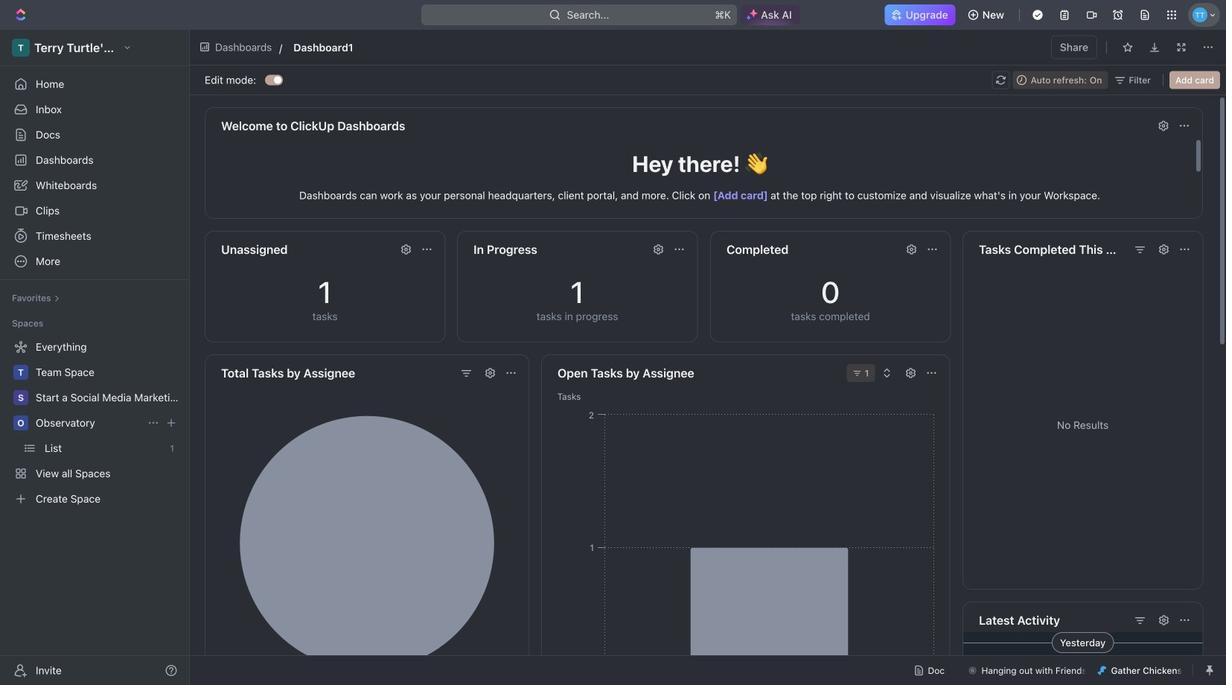 Task type: locate. For each thing, give the bounding box(es) containing it.
tree
[[6, 335, 183, 511]]

terry turtle's workspace, , element
[[12, 39, 30, 57]]

observatory, , element
[[13, 416, 28, 430]]

None text field
[[294, 38, 612, 56]]

tree inside the sidebar navigation
[[6, 335, 183, 511]]

start a social media marketing agency, , element
[[13, 390, 28, 405]]



Task type: describe. For each thing, give the bounding box(es) containing it.
drumstick bite image
[[1098, 666, 1107, 675]]

sidebar navigation
[[0, 30, 193, 685]]

team space, , element
[[13, 365, 28, 380]]



Task type: vqa. For each thing, say whether or not it's contained in the screenshot.
Terry Turtle's Workspace, , element
yes



